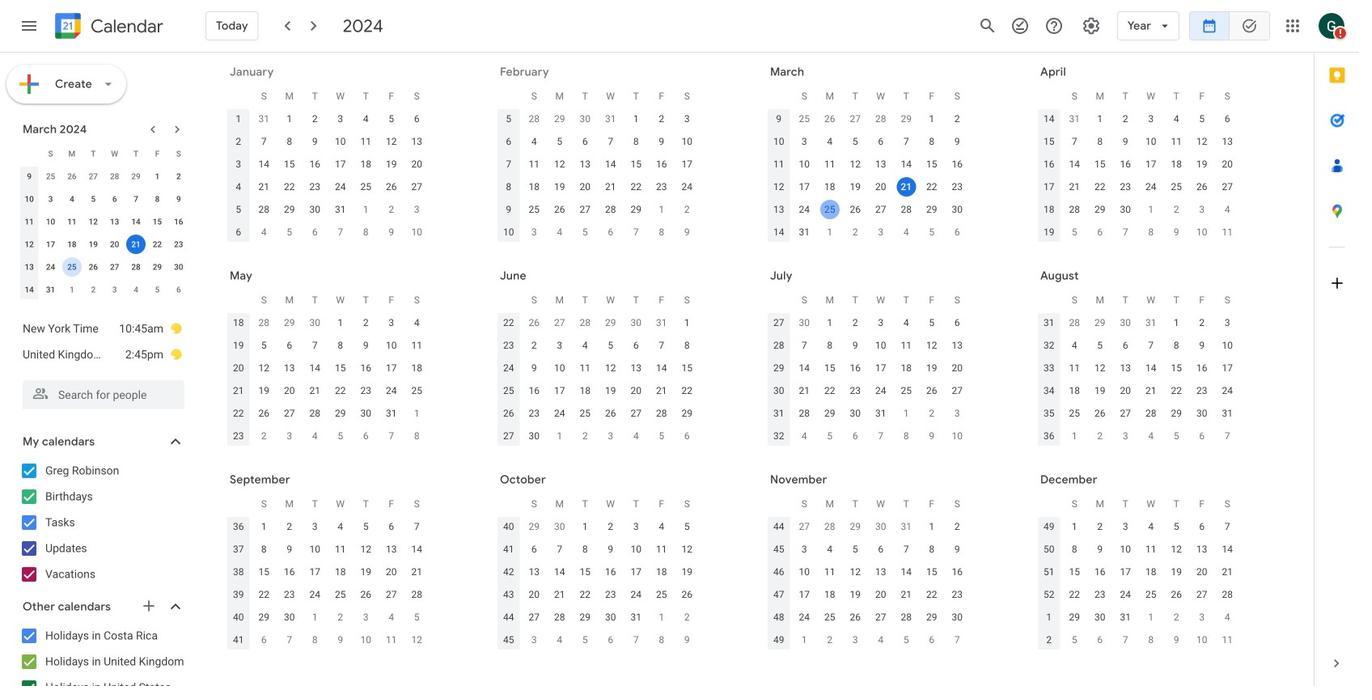 Task type: vqa. For each thing, say whether or not it's contained in the screenshot.
That
no



Task type: locate. For each thing, give the bounding box(es) containing it.
february 29 element inside march 2024 grid
[[126, 167, 146, 186]]

1 vertical spatial april 6 element
[[169, 280, 188, 299]]

december 5 element
[[897, 630, 916, 650]]

row group for the july grid
[[766, 312, 970, 447]]

1 vertical spatial april 3 element
[[105, 280, 124, 299]]

may 2 element
[[1167, 200, 1186, 219]]

march 6 element
[[601, 223, 620, 242]]

1 horizontal spatial april 4 element
[[897, 223, 916, 242]]

0 vertical spatial april 6 element
[[948, 223, 967, 242]]

0 horizontal spatial february 28 element
[[105, 167, 124, 186]]

1 vertical spatial 21, today element
[[126, 235, 146, 254]]

1 horizontal spatial february 27 element
[[846, 109, 865, 129]]

21 element up december 5 element
[[897, 585, 916, 604]]

may 29 element
[[601, 313, 620, 333]]

other calendars list
[[3, 623, 201, 686]]

calendar element
[[52, 10, 163, 45]]

3 element
[[331, 109, 350, 129], [677, 109, 697, 129], [1141, 109, 1161, 129], [795, 132, 814, 151], [41, 189, 60, 209], [382, 313, 401, 333], [871, 313, 891, 333], [1218, 313, 1237, 333], [550, 336, 569, 355], [305, 517, 325, 536], [626, 517, 646, 536], [1116, 517, 1135, 536], [795, 540, 814, 559]]

august 8 element
[[897, 426, 916, 446]]

february 29 element
[[897, 109, 916, 129], [126, 167, 146, 186]]

august 5 element
[[820, 426, 840, 446]]

1 horizontal spatial april 1 element
[[820, 223, 840, 242]]

7 element inside the july grid
[[795, 336, 814, 355]]

row group inside april grid
[[1036, 108, 1240, 244]]

july 29 element
[[1090, 313, 1110, 333]]

row group inside the february grid
[[496, 108, 700, 244]]

0 vertical spatial february 26 element
[[820, 109, 840, 129]]

0 horizontal spatial february 26 element
[[62, 167, 82, 186]]

0 horizontal spatial 21, today element
[[126, 235, 146, 254]]

november 5 element
[[575, 630, 595, 650]]

april 5 element for 'march' grid april 6 element
[[922, 223, 942, 242]]

0 vertical spatial april 4 element
[[897, 223, 916, 242]]

0 horizontal spatial april 1 element
[[62, 280, 82, 299]]

1 horizontal spatial february 26 element
[[820, 109, 840, 129]]

9 element
[[305, 132, 325, 151], [652, 132, 671, 151], [948, 132, 967, 151], [1116, 132, 1135, 151], [169, 189, 188, 209], [356, 336, 376, 355], [846, 336, 865, 355], [1192, 336, 1212, 355], [524, 358, 544, 378], [280, 540, 299, 559], [601, 540, 620, 559], [948, 540, 967, 559], [1090, 540, 1110, 559]]

10 element inside 'march' grid
[[795, 155, 814, 174]]

1 horizontal spatial 21, today element
[[897, 177, 916, 197]]

1 horizontal spatial february 29 element
[[897, 109, 916, 129]]

june 6 element
[[356, 426, 376, 446]]

october 4 element
[[382, 608, 401, 627]]

row group for september grid
[[226, 515, 430, 651]]

21 element up july 5 element
[[652, 381, 671, 401]]

cell
[[894, 176, 919, 198], [817, 198, 843, 221], [125, 233, 147, 256], [61, 256, 83, 278]]

february grid
[[493, 85, 700, 244]]

0 horizontal spatial february 27 element
[[84, 167, 103, 186]]

0 horizontal spatial february 25 element
[[41, 167, 60, 186]]

1 vertical spatial april 2 element
[[84, 280, 103, 299]]

january 2 element
[[1167, 608, 1186, 627]]

column header inside the july grid
[[766, 289, 792, 312]]

row group for november grid
[[766, 515, 970, 651]]

may 6 element
[[1090, 223, 1110, 242]]

1 horizontal spatial april 2 element
[[846, 223, 865, 242]]

october 7 element
[[280, 630, 299, 650]]

march 31 element
[[1065, 109, 1084, 129]]

column header inside april grid
[[1036, 85, 1062, 108]]

0 vertical spatial april 2 element
[[846, 223, 865, 242]]

row group inside may grid
[[226, 312, 430, 447]]

march 8 element
[[652, 223, 671, 242]]

heading
[[87, 17, 163, 36]]

21 element up november 4 element
[[550, 585, 569, 604]]

may 26 element
[[524, 313, 544, 333]]

14 element
[[254, 155, 274, 174], [601, 155, 620, 174], [897, 155, 916, 174], [1065, 155, 1084, 174], [126, 212, 146, 231], [305, 358, 325, 378], [652, 358, 671, 378], [795, 358, 814, 378], [1141, 358, 1161, 378], [407, 540, 427, 559], [1218, 540, 1237, 559], [550, 562, 569, 582], [897, 562, 916, 582]]

10 element inside december grid
[[1116, 540, 1135, 559]]

february 7 element
[[331, 223, 350, 242]]

column header inside january grid
[[226, 85, 251, 108]]

november 4 element
[[550, 630, 569, 650]]

column header for row group within october grid
[[496, 493, 521, 515]]

row group inside october grid
[[496, 515, 700, 651]]

column header inside may grid
[[226, 289, 251, 312]]

january grid
[[223, 85, 430, 244]]

column header inside 'march' grid
[[766, 85, 792, 108]]

april 6 element for 'march' grid
[[948, 223, 967, 242]]

list item
[[23, 316, 183, 341], [23, 341, 183, 367]]

april 3 element for april 1 element corresponding to march 2024 grid april 2 element
[[105, 280, 124, 299]]

26 element
[[382, 177, 401, 197], [1192, 177, 1212, 197], [550, 200, 569, 219], [846, 200, 865, 219], [84, 257, 103, 277], [922, 381, 942, 401], [254, 404, 274, 423], [601, 404, 620, 423], [1090, 404, 1110, 423], [356, 585, 376, 604], [677, 585, 697, 604], [1167, 585, 1186, 604], [846, 608, 865, 627]]

0 vertical spatial february 28 element
[[871, 109, 891, 129]]

february 26 element for february 25 element corresponding to february 27 element associated with 'march' grid
[[820, 109, 840, 129]]

april 5 element
[[922, 223, 942, 242], [148, 280, 167, 299]]

row group for the february grid
[[496, 108, 700, 244]]

june 3 element
[[280, 426, 299, 446]]

tab list
[[1315, 53, 1359, 641]]

27 element
[[407, 177, 427, 197], [1218, 177, 1237, 197], [575, 200, 595, 219], [871, 200, 891, 219], [105, 257, 124, 277], [948, 381, 967, 401], [280, 404, 299, 423], [626, 404, 646, 423], [1116, 404, 1135, 423], [382, 585, 401, 604], [1192, 585, 1212, 604], [524, 608, 544, 627], [871, 608, 891, 627]]

column header inside june grid
[[496, 289, 521, 312]]

0 horizontal spatial april 5 element
[[148, 280, 167, 299]]

september 30 element
[[550, 517, 569, 536]]

21 element up june 4 element
[[305, 381, 325, 401]]

row group inside march 2024 grid
[[19, 165, 189, 301]]

0 horizontal spatial april 4 element
[[126, 280, 146, 299]]

february 27 element for march 2024 grid
[[84, 167, 103, 186]]

july 4 element
[[626, 426, 646, 446]]

0 horizontal spatial april 3 element
[[105, 280, 124, 299]]

october 27 element
[[795, 517, 814, 536]]

row group inside november grid
[[766, 515, 970, 651]]

1 vertical spatial february 27 element
[[84, 167, 103, 186]]

0 vertical spatial 21, today element
[[897, 177, 916, 197]]

february 6 element
[[305, 223, 325, 242]]

january 9 element
[[1167, 630, 1186, 650]]

december 31 element
[[254, 109, 274, 129]]

0 vertical spatial february 27 element
[[846, 109, 865, 129]]

october 8 element
[[305, 630, 325, 650]]

0 vertical spatial april 5 element
[[922, 223, 942, 242]]

may 31 element
[[652, 313, 671, 333]]

1 horizontal spatial april 6 element
[[948, 223, 967, 242]]

column header inside august grid
[[1036, 289, 1062, 312]]

row group inside january grid
[[226, 108, 430, 244]]

21 element up "march 6" element
[[601, 177, 620, 197]]

column header for row group in the the july grid
[[766, 289, 792, 312]]

december 1 element
[[795, 630, 814, 650]]

22 element inside april grid
[[1090, 177, 1110, 197]]

10 element
[[331, 132, 350, 151], [677, 132, 697, 151], [1141, 132, 1161, 151], [795, 155, 814, 174], [41, 212, 60, 231], [382, 336, 401, 355], [871, 336, 891, 355], [1218, 336, 1237, 355], [550, 358, 569, 378], [305, 540, 325, 559], [626, 540, 646, 559], [1116, 540, 1135, 559], [795, 562, 814, 582]]

1 vertical spatial february 29 element
[[126, 167, 146, 186]]

22 element inside march 2024 grid
[[148, 235, 167, 254]]

december grid
[[1033, 493, 1240, 651]]

january 3 element
[[1192, 608, 1212, 627]]

1 horizontal spatial april 5 element
[[922, 223, 942, 242]]

july 28 element
[[1065, 313, 1084, 333]]

None search field
[[0, 374, 201, 409]]

10 element inside march 2024 grid
[[41, 212, 60, 231]]

row group inside september grid
[[226, 515, 430, 651]]

february 25 element for february 27 element related to march 2024 grid
[[41, 167, 60, 186]]

column header for row group inside september grid
[[226, 493, 251, 515]]

21 element up the january 4 "element"
[[1218, 562, 1237, 582]]

february 1 element
[[356, 200, 376, 219]]

row group inside the july grid
[[766, 312, 970, 447]]

february 29 element inside 'march' grid
[[897, 109, 916, 129]]

column header inside november grid
[[766, 493, 792, 515]]

0 horizontal spatial april 2 element
[[84, 280, 103, 299]]

21 element
[[254, 177, 274, 197], [601, 177, 620, 197], [1065, 177, 1084, 197], [305, 381, 325, 401], [652, 381, 671, 401], [795, 381, 814, 401], [1141, 381, 1161, 401], [407, 562, 427, 582], [1218, 562, 1237, 582], [550, 585, 569, 604], [897, 585, 916, 604]]

29 element
[[280, 200, 299, 219], [626, 200, 646, 219], [922, 200, 942, 219], [1090, 200, 1110, 219], [148, 257, 167, 277], [331, 404, 350, 423], [677, 404, 697, 423], [820, 404, 840, 423], [1167, 404, 1186, 423], [254, 608, 274, 627], [575, 608, 595, 627], [922, 608, 942, 627], [1065, 608, 1084, 627]]

february 26 element inside 'march' grid
[[820, 109, 840, 129]]

2 element
[[305, 109, 325, 129], [652, 109, 671, 129], [948, 109, 967, 129], [1116, 109, 1135, 129], [169, 167, 188, 186], [356, 313, 376, 333], [846, 313, 865, 333], [1192, 313, 1212, 333], [524, 336, 544, 355], [280, 517, 299, 536], [601, 517, 620, 536], [948, 517, 967, 536], [1090, 517, 1110, 536]]

october grid
[[493, 493, 700, 651]]

april 2 element for april 1 element corresponding to march 2024 grid
[[84, 280, 103, 299]]

column header inside march 2024 grid
[[19, 142, 40, 165]]

row group
[[226, 108, 430, 244], [496, 108, 700, 244], [766, 108, 970, 244], [1036, 108, 1240, 244], [19, 165, 189, 301], [226, 312, 430, 447], [496, 312, 700, 447], [766, 312, 970, 447], [1036, 312, 1240, 447], [226, 515, 430, 651], [496, 515, 700, 651], [766, 515, 970, 651], [1036, 515, 1240, 651]]

16 element inside april grid
[[1116, 155, 1135, 174]]

column header inside october grid
[[496, 493, 521, 515]]

17 element
[[331, 155, 350, 174], [677, 155, 697, 174], [1141, 155, 1161, 174], [795, 177, 814, 197], [41, 235, 60, 254], [382, 358, 401, 378], [871, 358, 891, 378], [1218, 358, 1237, 378], [550, 381, 569, 401], [305, 562, 325, 582], [626, 562, 646, 582], [1116, 562, 1135, 582], [795, 585, 814, 604]]

1 list item from the top
[[23, 316, 183, 341]]

21 element up the august 4 element
[[795, 381, 814, 401]]

1 horizontal spatial february 25 element
[[795, 109, 814, 129]]

column header inside december grid
[[1036, 493, 1062, 515]]

22 element inside the february grid
[[626, 177, 646, 197]]

column header for row group within 'march' grid
[[766, 85, 792, 108]]

0 vertical spatial february 25 element
[[795, 109, 814, 129]]

0 vertical spatial february 29 element
[[897, 109, 916, 129]]

1 horizontal spatial april 3 element
[[871, 223, 891, 242]]

0 vertical spatial april 3 element
[[871, 223, 891, 242]]

column header for row group in the november grid
[[766, 493, 792, 515]]

16 element inside january grid
[[305, 155, 325, 174]]

0 vertical spatial april 1 element
[[820, 223, 840, 242]]

column header inside september grid
[[226, 493, 251, 515]]

7 element inside september grid
[[407, 517, 427, 536]]

column header inside the february grid
[[496, 85, 521, 108]]

main drawer image
[[19, 16, 39, 36]]

column header for row group inside may grid
[[226, 289, 251, 312]]

21 element up october 5 element
[[407, 562, 427, 582]]

july 1 element
[[550, 426, 569, 446]]

1 vertical spatial february 28 element
[[105, 167, 124, 186]]

1 horizontal spatial february 28 element
[[871, 109, 891, 129]]

1 vertical spatial april 5 element
[[148, 280, 167, 299]]

row group inside june grid
[[496, 312, 700, 447]]

1 element
[[280, 109, 299, 129], [626, 109, 646, 129], [922, 109, 942, 129], [1090, 109, 1110, 129], [148, 167, 167, 186], [331, 313, 350, 333], [677, 313, 697, 333], [820, 313, 840, 333], [1167, 313, 1186, 333], [254, 517, 274, 536], [575, 517, 595, 536], [922, 517, 942, 536], [1065, 517, 1084, 536]]

april 6 element
[[948, 223, 967, 242], [169, 280, 188, 299]]

row group for august grid
[[1036, 312, 1240, 447]]

row group for october grid
[[496, 515, 700, 651]]

april 5 element for march 2024 grid april 6 element
[[148, 280, 167, 299]]

22 element inside 'march' grid
[[922, 177, 942, 197]]

28 element
[[254, 200, 274, 219], [601, 200, 620, 219], [897, 200, 916, 219], [1065, 200, 1084, 219], [126, 257, 146, 277], [305, 404, 325, 423], [652, 404, 671, 423], [795, 404, 814, 423], [1141, 404, 1161, 423], [407, 585, 427, 604], [1218, 585, 1237, 604], [550, 608, 569, 627], [897, 608, 916, 627]]

0 horizontal spatial april 6 element
[[169, 280, 188, 299]]

1 vertical spatial april 4 element
[[126, 280, 146, 299]]

row group inside august grid
[[1036, 312, 1240, 447]]

october 5 element
[[407, 608, 427, 627]]

april 3 element
[[871, 223, 891, 242], [105, 280, 124, 299]]

0 horizontal spatial february 29 element
[[126, 167, 146, 186]]

february 26 element inside march 2024 grid
[[62, 167, 82, 186]]

february 28 element
[[871, 109, 891, 129], [105, 167, 124, 186]]

21, today element for april 4 element for 'march' grid april 6 element
[[897, 177, 916, 197]]

row group inside december grid
[[1036, 515, 1240, 651]]

13 element
[[407, 132, 427, 151], [1218, 132, 1237, 151], [575, 155, 595, 174], [871, 155, 891, 174], [105, 212, 124, 231], [948, 336, 967, 355], [280, 358, 299, 378], [626, 358, 646, 378], [1116, 358, 1135, 378], [382, 540, 401, 559], [1192, 540, 1212, 559], [524, 562, 544, 582], [871, 562, 891, 582]]

1 vertical spatial february 25 element
[[41, 167, 60, 186]]

1 vertical spatial april 1 element
[[62, 280, 82, 299]]

23 element
[[305, 177, 325, 197], [652, 177, 671, 197], [948, 177, 967, 197], [1116, 177, 1135, 197], [169, 235, 188, 254], [356, 381, 376, 401], [846, 381, 865, 401], [1192, 381, 1212, 401], [524, 404, 544, 423], [280, 585, 299, 604], [601, 585, 620, 604], [948, 585, 967, 604], [1090, 585, 1110, 604]]

1 vertical spatial february 26 element
[[62, 167, 82, 186]]

10 element inside august grid
[[1218, 336, 1237, 355]]

april 29 element
[[280, 313, 299, 333]]

may 1 element
[[1141, 200, 1161, 219]]

march 2 element
[[677, 200, 697, 219]]

add other calendars image
[[141, 598, 157, 614]]

april 4 element for 'march' grid april 6 element
[[897, 223, 916, 242]]

february 25 element
[[795, 109, 814, 129], [41, 167, 60, 186]]

row group inside 'march' grid
[[766, 108, 970, 244]]



Task type: describe. For each thing, give the bounding box(es) containing it.
november 3 element
[[524, 630, 544, 650]]

column header for row group in june grid
[[496, 289, 521, 312]]

august 3 element
[[948, 404, 967, 423]]

july 5 element
[[652, 426, 671, 446]]

june 7 element
[[382, 426, 401, 446]]

column header for row group within december grid
[[1036, 493, 1062, 515]]

december 3 element
[[846, 630, 865, 650]]

row group for january grid
[[226, 108, 430, 244]]

16 element inside 'march' grid
[[948, 155, 967, 174]]

june 4 element
[[305, 426, 325, 446]]

august 4 element
[[795, 426, 814, 446]]

july 30 element
[[1116, 313, 1135, 333]]

may 27 element
[[550, 313, 569, 333]]

may 30 element
[[626, 313, 646, 333]]

february 26 element for february 27 element related to march 2024 grid february 25 element
[[62, 167, 82, 186]]

august 1 element
[[897, 404, 916, 423]]

october 6 element
[[254, 630, 274, 650]]

21, today element for march 2024 grid april 6 element april 4 element
[[126, 235, 146, 254]]

march grid
[[763, 85, 970, 244]]

september 4 element
[[1141, 426, 1161, 446]]

september 29 element
[[524, 517, 544, 536]]

november 6 element
[[601, 630, 620, 650]]

column header for row group in the the february grid
[[496, 85, 521, 108]]

november grid
[[763, 493, 970, 651]]

7 element inside the february grid
[[601, 132, 620, 151]]

june 5 element
[[331, 426, 350, 446]]

february 25 element for february 27 element associated with 'march' grid
[[795, 109, 814, 129]]

september 2 element
[[1090, 426, 1110, 446]]

row group for april grid
[[1036, 108, 1240, 244]]

july 6 element
[[677, 426, 697, 446]]

2 list item from the top
[[23, 341, 183, 367]]

september 6 element
[[1192, 426, 1212, 446]]

row group for 'march' grid
[[766, 108, 970, 244]]

may 3 element
[[1192, 200, 1212, 219]]

july 2 element
[[575, 426, 595, 446]]

january 5 element
[[1065, 630, 1084, 650]]

may 9 element
[[1167, 223, 1186, 242]]

column header for row group within march 2024 grid
[[19, 142, 40, 165]]

january 28 element
[[524, 109, 544, 129]]

march 2024 grid
[[15, 142, 189, 301]]

march 9 element
[[677, 223, 697, 242]]

july 31 element
[[1141, 313, 1161, 333]]

november 7 element
[[626, 630, 646, 650]]

may 28 element
[[575, 313, 595, 333]]

october 11 element
[[382, 630, 401, 650]]

november 2 element
[[677, 608, 697, 627]]

16 element inside may grid
[[356, 358, 376, 378]]

january 1 element
[[1141, 608, 1161, 627]]

16 element inside the july grid
[[846, 358, 865, 378]]

october 3 element
[[356, 608, 376, 627]]

may 4 element
[[1218, 200, 1237, 219]]

april 1 element for march 2024 grid
[[62, 280, 82, 299]]

column header for row group within april grid
[[1036, 85, 1062, 108]]

january 10 element
[[1192, 630, 1212, 650]]

16 element inside november grid
[[948, 562, 967, 582]]

october 28 element
[[820, 517, 840, 536]]

october 2 element
[[331, 608, 350, 627]]

january 11 element
[[1218, 630, 1237, 650]]

june grid
[[493, 289, 700, 447]]

june 30 element
[[795, 313, 814, 333]]

10 element inside november grid
[[795, 562, 814, 582]]

december 6 element
[[922, 630, 942, 650]]

december 7 element
[[948, 630, 967, 650]]

Search for people text field
[[32, 380, 175, 409]]

february 10 element
[[407, 223, 427, 242]]

july 3 element
[[601, 426, 620, 446]]

22 element inside august grid
[[1167, 381, 1186, 401]]

row group for december grid
[[1036, 515, 1240, 651]]

row group for june grid
[[496, 312, 700, 447]]

january 7 element
[[1116, 630, 1135, 650]]

july grid
[[763, 289, 970, 447]]

april 1 element for 'march' grid
[[820, 223, 840, 242]]

january 29 element
[[550, 109, 569, 129]]

22 element inside the july grid
[[820, 381, 840, 401]]

february 28 element for february 27 element associated with 'march' grid
[[871, 109, 891, 129]]

february 3 element
[[407, 200, 427, 219]]

april 2 element for april 1 element for 'march' grid
[[846, 223, 865, 242]]

row group for may grid
[[226, 312, 430, 447]]

march 7 element
[[626, 223, 646, 242]]

february 28 element for february 27 element related to march 2024 grid
[[105, 167, 124, 186]]

may 7 element
[[1116, 223, 1135, 242]]

february 8 element
[[356, 223, 376, 242]]

april 3 element for april 1 element for 'march' grid's april 2 element
[[871, 223, 891, 242]]

january 30 element
[[575, 109, 595, 129]]

21 element up september 4 element
[[1141, 381, 1161, 401]]

may 11 element
[[1218, 223, 1237, 242]]

december 2 element
[[820, 630, 840, 650]]

settings menu image
[[1082, 16, 1101, 36]]

september 3 element
[[1116, 426, 1135, 446]]

october 10 element
[[356, 630, 376, 650]]

22 element inside may grid
[[331, 381, 350, 401]]

may 5 element
[[1065, 223, 1084, 242]]

22 element inside september grid
[[254, 585, 274, 604]]

october 1 element
[[305, 608, 325, 627]]

column header for row group in august grid
[[1036, 289, 1062, 312]]

february 27 element for 'march' grid
[[846, 109, 865, 129]]

november 8 element
[[652, 630, 671, 650]]

7 element inside august grid
[[1141, 336, 1161, 355]]

22 element inside october grid
[[575, 585, 595, 604]]

16 element inside october grid
[[601, 562, 620, 582]]

august 6 element
[[846, 426, 865, 446]]

16 element inside june grid
[[524, 381, 544, 401]]

march 5 element
[[575, 223, 595, 242]]

june 2 element
[[254, 426, 274, 446]]

september grid
[[223, 493, 430, 651]]

february 29 element for february 28 element related to february 27 element associated with 'march' grid
[[897, 109, 916, 129]]

september 5 element
[[1167, 426, 1186, 446]]

march 1 element
[[652, 200, 671, 219]]

march 4 element
[[550, 223, 569, 242]]

april 4 element for march 2024 grid april 6 element
[[126, 280, 146, 299]]

16 element inside march 2024 grid
[[169, 212, 188, 231]]

april 30 element
[[305, 313, 325, 333]]

august 7 element
[[871, 426, 891, 446]]

august 9 element
[[922, 426, 942, 446]]

october 9 element
[[331, 630, 350, 650]]

21 element up may 5 element
[[1065, 177, 1084, 197]]

10 element inside may grid
[[382, 336, 401, 355]]

7 element inside december grid
[[1218, 517, 1237, 536]]

april 6 element for march 2024 grid
[[169, 280, 188, 299]]

16 element inside september grid
[[280, 562, 299, 582]]

september 7 element
[[1218, 426, 1237, 446]]

heading inside 'calendar' 'element'
[[87, 17, 163, 36]]

21 element up february 4 element
[[254, 177, 274, 197]]

september 1 element
[[1065, 426, 1084, 446]]

row group for march 2024 grid
[[19, 165, 189, 301]]

december 4 element
[[871, 630, 891, 650]]

august 10 element
[[948, 426, 967, 446]]

february 29 element for february 27 element related to march 2024 grid's february 28 element
[[126, 167, 146, 186]]

february 4 element
[[254, 223, 274, 242]]

column header for row group inside january grid
[[226, 85, 251, 108]]

january 4 element
[[1218, 608, 1237, 627]]

october 30 element
[[871, 517, 891, 536]]

october 29 element
[[846, 517, 865, 536]]

may 8 element
[[1141, 223, 1161, 242]]

january 6 element
[[1090, 630, 1110, 650]]



